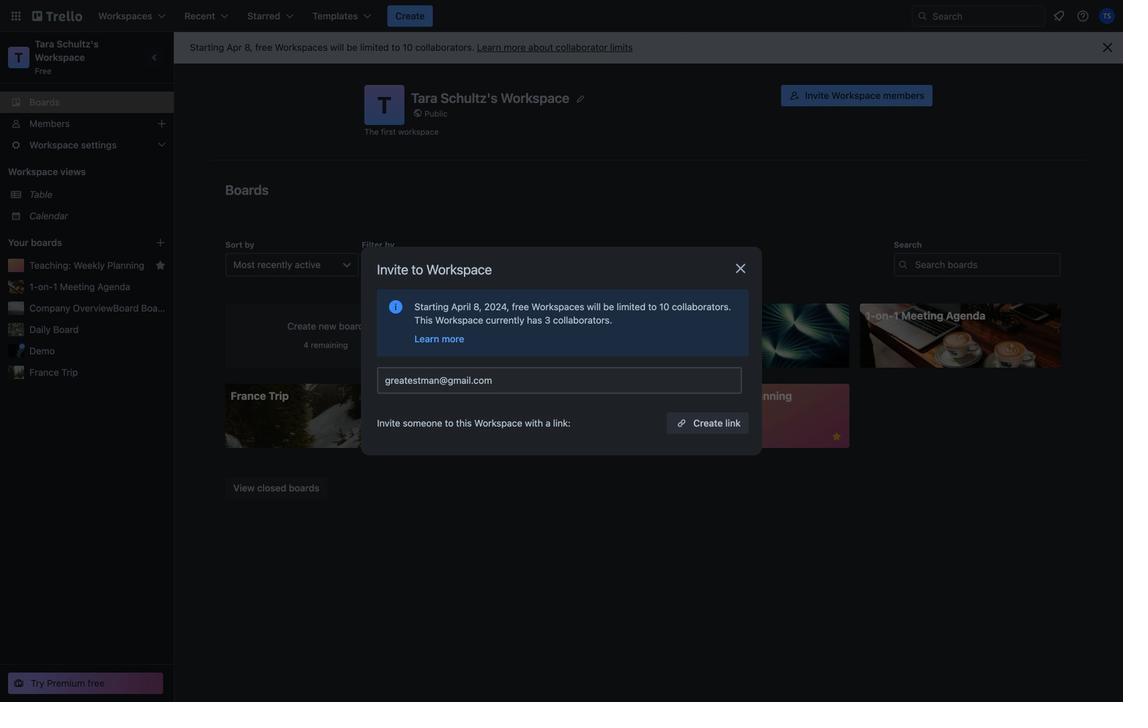 Task type: describe. For each thing, give the bounding box(es) containing it.
Search field
[[912, 5, 1046, 27]]

Search boards text field
[[894, 253, 1061, 277]]

your boards with 6 items element
[[8, 235, 135, 251]]

Email address or name text field
[[385, 371, 740, 390]]

primary element
[[0, 0, 1123, 32]]

workspace navigation collapse icon image
[[146, 48, 164, 67]]



Task type: vqa. For each thing, say whether or not it's contained in the screenshot.
PRIMARY Element
yes



Task type: locate. For each thing, give the bounding box(es) containing it.
open information menu image
[[1077, 9, 1090, 23]]

0 notifications image
[[1051, 8, 1067, 24]]

add board image
[[155, 237, 166, 248]]

tara schultz (taraschultz7) image
[[1099, 8, 1115, 24]]

sm image
[[410, 352, 424, 365]]

starred icon image
[[155, 260, 166, 271]]

search image
[[917, 11, 928, 21]]

close image
[[733, 260, 749, 276]]



